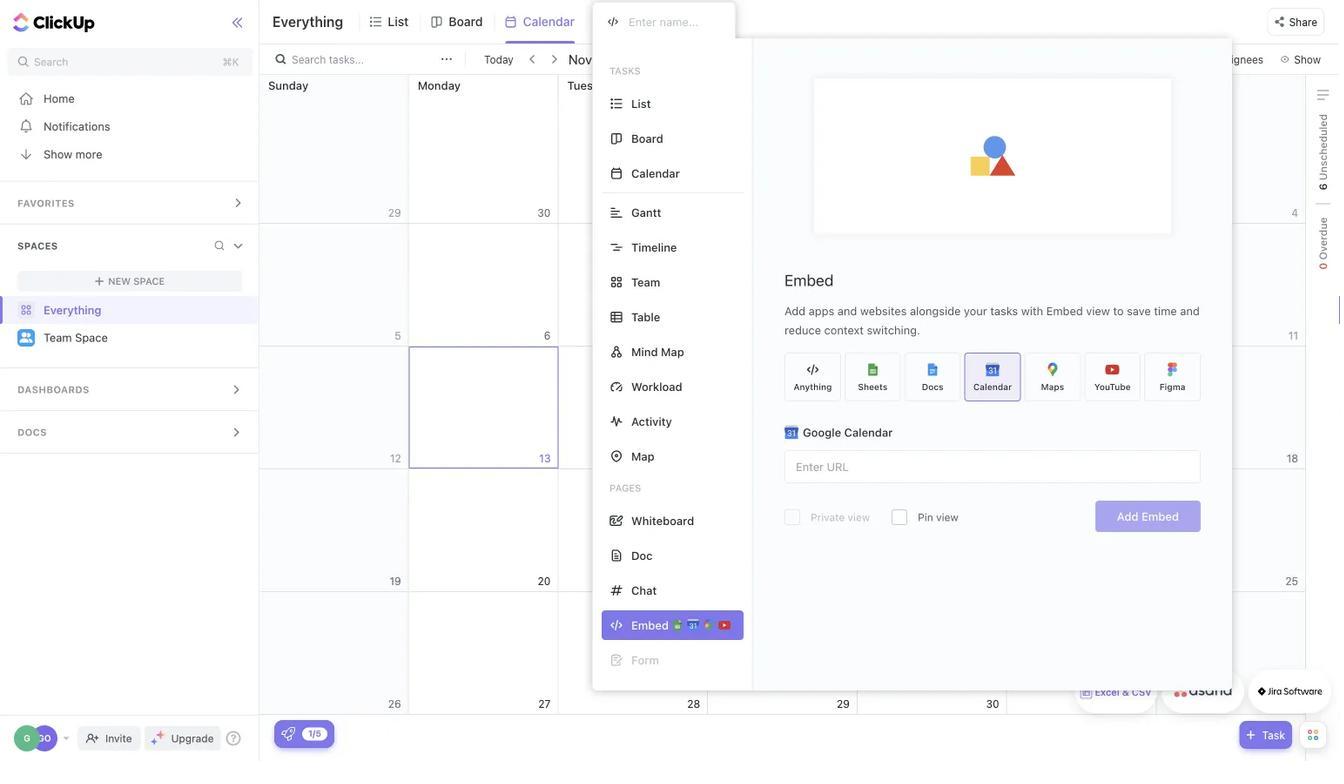 Task type: locate. For each thing, give the bounding box(es) containing it.
17
[[1138, 453, 1149, 465]]

search inside sidebar navigation
[[34, 56, 68, 68]]

1 vertical spatial space
[[75, 331, 108, 344]]

view
[[1087, 304, 1110, 318], [848, 511, 870, 524], [937, 511, 959, 524]]

assignees button
[[1191, 49, 1272, 70]]

1 horizontal spatial search
[[292, 53, 326, 65]]

pin
[[918, 511, 934, 524]]

board up today button
[[449, 14, 483, 29]]

0
[[1318, 263, 1330, 270]]

0 horizontal spatial map
[[632, 450, 655, 463]]

2 vertical spatial embed
[[1142, 510, 1179, 523]]

favorites button
[[0, 182, 260, 224]]

0 horizontal spatial team
[[44, 331, 72, 344]]

1 horizontal spatial embed
[[1047, 304, 1083, 318]]

1 horizontal spatial list
[[632, 97, 651, 110]]

1 vertical spatial embed
[[1047, 304, 1083, 318]]

list down tasks
[[632, 97, 651, 110]]

19
[[390, 575, 401, 588]]

calendar left maps
[[974, 382, 1012, 392]]

0 horizontal spatial docs
[[17, 427, 47, 438]]

everything
[[273, 13, 343, 30], [44, 304, 101, 317]]

show more
[[44, 148, 102, 161]]

space right new
[[133, 276, 165, 287]]

2 horizontal spatial embed
[[1142, 510, 1179, 523]]

table
[[632, 311, 661, 324]]

calendar left view dropdown button
[[523, 14, 575, 29]]

saturday
[[1166, 78, 1214, 91]]

form
[[632, 654, 659, 667]]

docs
[[922, 382, 944, 392], [17, 427, 47, 438]]

everything link
[[0, 296, 260, 324]]

1 vertical spatial board
[[632, 132, 664, 145]]

everything up search tasks...
[[273, 13, 343, 30]]

1 horizontal spatial add
[[1117, 510, 1139, 523]]

team up table
[[632, 276, 661, 289]]

and
[[838, 304, 857, 318], [1181, 304, 1200, 318]]

embed down 17
[[1142, 510, 1179, 523]]

search
[[292, 53, 326, 65], [34, 56, 68, 68]]

row
[[260, 75, 1307, 224], [260, 224, 1307, 347], [260, 347, 1307, 470], [260, 470, 1307, 592], [260, 592, 1307, 715]]

home link
[[0, 84, 260, 112]]

docs right sheets
[[922, 382, 944, 392]]

1 vertical spatial everything
[[44, 304, 101, 317]]

28
[[687, 698, 700, 710]]

0 horizontal spatial board
[[449, 14, 483, 29]]

0 vertical spatial docs
[[922, 382, 944, 392]]

2 horizontal spatial view
[[1087, 304, 1110, 318]]

20
[[538, 575, 551, 588]]

embed
[[785, 271, 834, 290], [1047, 304, 1083, 318], [1142, 510, 1179, 523]]

and right time
[[1181, 304, 1200, 318]]

embed right with
[[1047, 304, 1083, 318]]

16
[[988, 453, 1000, 465]]

1 horizontal spatial board
[[632, 132, 664, 145]]

board link
[[449, 0, 490, 44]]

0 vertical spatial board
[[449, 14, 483, 29]]

favorites
[[17, 198, 75, 209]]

team
[[632, 276, 661, 289], [44, 331, 72, 344]]

onboarding checklist button element
[[281, 727, 295, 741]]

view right private
[[848, 511, 870, 524]]

and up context
[[838, 304, 857, 318]]

search tasks...
[[292, 53, 364, 65]]

0 horizontal spatial search
[[34, 56, 68, 68]]

mind map
[[632, 345, 684, 358]]

25
[[1286, 575, 1299, 588]]

sheets
[[858, 382, 888, 392]]

add embed button
[[1096, 501, 1201, 532]]

share button
[[1268, 8, 1325, 36]]

grid containing sunday
[[259, 75, 1307, 761]]

3 row from the top
[[260, 347, 1307, 470]]

embed up apps
[[785, 271, 834, 290]]

Search tasks... text field
[[292, 47, 436, 71]]

whiteboard
[[632, 514, 694, 527]]

1/5
[[308, 729, 321, 739]]

Enter name... field
[[627, 14, 721, 29]]

everything up team space
[[44, 304, 101, 317]]

1 vertical spatial add
[[1117, 510, 1139, 523]]

1 vertical spatial team
[[44, 331, 72, 344]]

team right user group image
[[44, 331, 72, 344]]

15
[[839, 453, 850, 465]]

add
[[785, 304, 806, 318], [1117, 510, 1139, 523]]

notifications link
[[0, 112, 260, 140]]

1 vertical spatial list
[[632, 97, 651, 110]]

chat
[[632, 584, 657, 597]]

add apps and websites alongside your tasks with embed view to save time and reduce context switching.
[[785, 304, 1200, 337]]

pin view
[[918, 511, 959, 524]]

excel
[[1095, 687, 1120, 698]]

anything
[[794, 382, 832, 392]]

view left to
[[1087, 304, 1110, 318]]

0 horizontal spatial embed
[[785, 271, 834, 290]]

1 horizontal spatial everything
[[273, 13, 343, 30]]

4 row from the top
[[260, 470, 1307, 592]]

1 horizontal spatial map
[[661, 345, 684, 358]]

1 horizontal spatial and
[[1181, 304, 1200, 318]]

1 horizontal spatial view
[[937, 511, 959, 524]]

add inside 'button'
[[1117, 510, 1139, 523]]

0 vertical spatial add
[[785, 304, 806, 318]]

grid
[[259, 75, 1307, 761]]

add inside add apps and websites alongside your tasks with embed view to save time and reduce context switching.
[[785, 304, 806, 318]]

team for team space
[[44, 331, 72, 344]]

today
[[484, 53, 514, 65]]

switching.
[[867, 324, 921, 337]]

save
[[1127, 304, 1151, 318]]

show
[[44, 148, 72, 161]]

5 row from the top
[[260, 592, 1307, 715]]

1 horizontal spatial team
[[632, 276, 661, 289]]

search up home
[[34, 56, 68, 68]]

today button
[[481, 51, 517, 68]]

search up sunday
[[292, 53, 326, 65]]

0 horizontal spatial add
[[785, 304, 806, 318]]

private
[[811, 511, 845, 524]]

0 horizontal spatial and
[[838, 304, 857, 318]]

map right mind
[[661, 345, 684, 358]]

row containing 13
[[260, 347, 1307, 470]]

add up reduce
[[785, 304, 806, 318]]

6
[[1318, 183, 1330, 190]]

1 and from the left
[[838, 304, 857, 318]]

1 vertical spatial docs
[[17, 427, 47, 438]]

board
[[449, 14, 483, 29], [632, 132, 664, 145]]

upgrade link
[[144, 726, 221, 751]]

private view
[[811, 511, 870, 524]]

assignees
[[1214, 53, 1264, 65]]

team inside sidebar navigation
[[44, 331, 72, 344]]

invite
[[105, 733, 132, 745]]

to
[[1114, 304, 1124, 318]]

apps
[[809, 304, 835, 318]]

docs down dashboards
[[17, 427, 47, 438]]

0 vertical spatial team
[[632, 276, 661, 289]]

1 horizontal spatial docs
[[922, 382, 944, 392]]

list up search tasks... text field
[[388, 14, 409, 29]]

space down the everything "link" at the left top
[[75, 331, 108, 344]]

search for search tasks...
[[292, 53, 326, 65]]

youtube
[[1095, 382, 1131, 392]]

everything inside "link"
[[44, 304, 101, 317]]

map down activity
[[632, 450, 655, 463]]

new
[[108, 276, 131, 287]]

0 vertical spatial space
[[133, 276, 165, 287]]

1 horizontal spatial space
[[133, 276, 165, 287]]

add down 17
[[1117, 510, 1139, 523]]

0 horizontal spatial list
[[388, 14, 409, 29]]

thursday
[[867, 78, 917, 91]]

0 horizontal spatial space
[[75, 331, 108, 344]]

0 horizontal spatial everything
[[44, 304, 101, 317]]

0 horizontal spatial view
[[848, 511, 870, 524]]

view right pin
[[937, 511, 959, 524]]

row containing 26
[[260, 592, 1307, 715]]

board down tasks
[[632, 132, 664, 145]]



Task type: vqa. For each thing, say whether or not it's contained in the screenshot.
tree inside the sidebar Navigation
no



Task type: describe. For each thing, give the bounding box(es) containing it.
user group image
[[20, 332, 33, 343]]

figma
[[1160, 382, 1186, 392]]

your
[[964, 304, 988, 318]]

with
[[1022, 304, 1044, 318]]

home
[[44, 92, 75, 105]]

calendar link
[[523, 0, 582, 44]]

csv
[[1132, 687, 1152, 698]]

add for add embed
[[1117, 510, 1139, 523]]

space for new space
[[133, 276, 165, 287]]

alongside
[[910, 304, 961, 318]]

&
[[1123, 687, 1130, 698]]

workload
[[632, 380, 683, 393]]

maps
[[1041, 382, 1065, 392]]

docs inside sidebar navigation
[[17, 427, 47, 438]]

tasks...
[[329, 53, 364, 65]]

1 vertical spatial map
[[632, 450, 655, 463]]

reduce
[[785, 324, 821, 337]]

Enter URL text field
[[786, 451, 1200, 483]]

new space
[[108, 276, 165, 287]]

view for pin view
[[937, 511, 959, 524]]

calendar up the "15"
[[845, 426, 893, 439]]

sidebar navigation
[[0, 0, 260, 761]]

list link
[[388, 0, 416, 44]]

team space link
[[44, 324, 244, 352]]

space for team space
[[75, 331, 108, 344]]

excel & csv
[[1095, 687, 1152, 698]]

unscheduled
[[1318, 114, 1330, 183]]

context
[[825, 324, 864, 337]]

me button
[[1150, 49, 1191, 70]]

google
[[803, 426, 842, 439]]

view for private view
[[848, 511, 870, 524]]

me
[[1169, 53, 1184, 65]]

team space
[[44, 331, 108, 344]]

timeline
[[632, 241, 677, 254]]

gantt
[[632, 206, 662, 219]]

dashboards
[[17, 384, 89, 395]]

29
[[837, 698, 850, 710]]

view
[[622, 14, 649, 29]]

embed inside 'button'
[[1142, 510, 1179, 523]]

row containing 19
[[260, 470, 1307, 592]]

upgrade
[[171, 733, 214, 745]]

18
[[1287, 453, 1299, 465]]

0 vertical spatial embed
[[785, 271, 834, 290]]

tasks
[[991, 304, 1018, 318]]

sunday
[[268, 78, 309, 91]]

notifications
[[44, 120, 110, 133]]

0 vertical spatial list
[[388, 14, 409, 29]]

26
[[388, 698, 401, 710]]

time
[[1154, 304, 1177, 318]]

mind
[[632, 345, 658, 358]]

0 vertical spatial everything
[[273, 13, 343, 30]]

tasks
[[610, 65, 641, 77]]

13
[[539, 453, 551, 465]]

30
[[986, 698, 1000, 710]]

add embed
[[1117, 510, 1179, 523]]

overdue
[[1318, 217, 1330, 263]]

friday
[[1016, 78, 1050, 91]]

view button
[[592, 11, 654, 33]]

share
[[1290, 16, 1318, 28]]

0 vertical spatial map
[[661, 345, 684, 358]]

monday
[[418, 78, 461, 91]]

tuesday
[[567, 78, 613, 91]]

embed inside add apps and websites alongside your tasks with embed view to save time and reduce context switching.
[[1047, 304, 1083, 318]]

task
[[1263, 729, 1286, 741]]

doc
[[632, 549, 653, 562]]

1 row from the top
[[260, 75, 1307, 224]]

onboarding checklist button image
[[281, 727, 295, 741]]

pages
[[610, 483, 641, 494]]

more
[[76, 148, 102, 161]]

2 and from the left
[[1181, 304, 1200, 318]]

add for add apps and websites alongside your tasks with embed view to save time and reduce context switching.
[[785, 304, 806, 318]]

search for search
[[34, 56, 68, 68]]

calendar up gantt
[[632, 167, 680, 180]]

activity
[[632, 415, 672, 428]]

wednesday
[[717, 78, 780, 91]]

team for team
[[632, 276, 661, 289]]

websites
[[861, 304, 907, 318]]

view inside add apps and websites alongside your tasks with embed view to save time and reduce context switching.
[[1087, 304, 1110, 318]]

2 row from the top
[[260, 224, 1307, 347]]

google calendar
[[803, 426, 893, 439]]

excel & csv link
[[1075, 670, 1158, 713]]

27
[[539, 698, 551, 710]]



